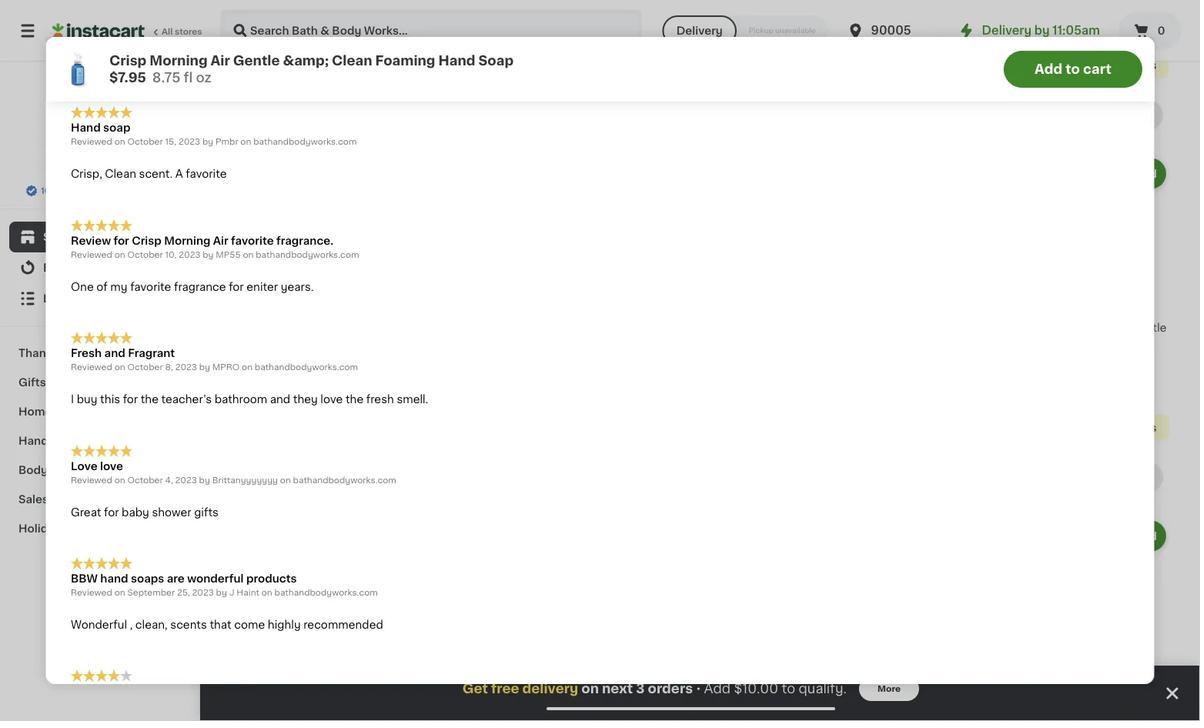 Task type: describe. For each thing, give the bounding box(es) containing it.
soap for kitchen lemon gentle & clean foaming hand soap
[[1078, 353, 1105, 364]]

bbw hand soaps are wonderful products reviewed on september 25, 2023 by j haint on bathandbodyworks.com
[[70, 573, 378, 597]]

kitchen lemon gentle & clean foaming hand soap button
[[1046, 155, 1169, 411]]

free for vanilla
[[287, 672, 305, 680]]

&amp;
[[283, 54, 328, 67]]

& down crisp morning air gentle &amp; clean foaming hand soap $7.95 8.75 fl oz
[[337, 107, 351, 123]]

favorite inside review for crisp morning air favorite fragrance. reviewed on october 10, 2023 by mp55 on bathandbodyworks.com
[[231, 235, 273, 246]]

foaming for mahogany teakwood gentle & clean foaming hand soap
[[231, 353, 278, 364]]

7
[[240, 287, 249, 303]]

stores
[[175, 27, 202, 36]]

clean,
[[135, 619, 167, 630]]

all
[[1022, 110, 1035, 120]]

1 vertical spatial a
[[93, 686, 100, 697]]

blossom
[[638, 700, 685, 711]]

by inside fresh and fragrant reviewed on october 8, 2023 by mpro on bathandbodyworks.com
[[199, 363, 210, 371]]

fresh and fragrant reviewed on october 8, 2023 by mpro on bathandbodyworks.com
[[70, 348, 358, 371]]

love inside love love reviewed on october 4, 2023 by brittanyyyyyyy on bathandbodyworks.com
[[100, 461, 123, 471]]

& inside "link"
[[75, 153, 84, 164]]

october inside fresh and fragrant reviewed on october 8, 2023 by mpro on bathandbodyworks.com
[[127, 363, 163, 371]]

review for crisp morning air favorite fragrance. reviewed on october 10, 2023 by mp55 on bathandbodyworks.com
[[70, 235, 359, 259]]

next
[[602, 682, 633, 696]]

delivery
[[522, 682, 578, 696]]

add to cart button
[[1003, 51, 1142, 88]]

by left the 11:05am
[[1034, 25, 1050, 36]]

one
[[70, 281, 93, 292]]

reviewed inside bbw hand soaps are wonderful products reviewed on september 25, 2023 by j haint on bathandbodyworks.com
[[70, 588, 112, 597]]

bathandbodyworks.com inside fresh and fragrant reviewed on october 8, 2023 by mpro on bathandbodyworks.com
[[254, 363, 358, 371]]

are
[[166, 573, 184, 584]]

items inside product group
[[311, 404, 342, 414]]

strawberry pound cake daily nourishing body lotion
[[503, 685, 622, 721]]

100% satisfaction guarantee
[[41, 187, 165, 195]]

for left baby
[[104, 507, 119, 518]]

buy it again
[[43, 263, 108, 273]]

strawberry for daily
[[503, 685, 562, 696]]

fragrance inside buy 3, get 1 free into the night fine fragrance mist
[[774, 700, 829, 711]]

& inside kitchen lemon gentle & clean foaming hand soap
[[1046, 338, 1055, 349]]

14.5 oz for (1.52k)
[[367, 20, 397, 28]]

eniter
[[246, 281, 278, 292]]

& up love
[[88, 436, 97, 447]]

$10.00
[[734, 682, 778, 696]]

collection for holiday collection
[[64, 523, 121, 534]]

reviewed inside love love reviewed on october 4, 2023 by brittanyyyyyyy on bathandbodyworks.com
[[70, 476, 112, 484]]

on inside "treatment tracker modal" 'dialog'
[[581, 682, 599, 696]]

brittanyyyyyyy
[[212, 476, 278, 484]]

wonderful
[[187, 573, 243, 584]]

gifts & accessories
[[18, 377, 129, 388]]

0 button
[[1119, 12, 1182, 49]]

crisp,
[[70, 169, 102, 179]]

clean inside "mahogany teakwood gentle & clean foaming hand soap"
[[282, 338, 313, 349]]

mist inside a thousand wishes fine fragrance mist
[[449, 700, 473, 711]]

1 horizontal spatial soaps
[[280, 107, 333, 123]]

(1.15k)
[[695, 8, 723, 16]]

review
[[70, 235, 111, 246]]

lotion inside strawberry pound cake daily nourishing body lotion
[[534, 716, 568, 721]]

1 vertical spatial sanitizers
[[100, 436, 155, 447]]

delivery for delivery by 11:05am
[[982, 25, 1032, 36]]

the inside buy 3, get 1 free into the night fine fragrance mist
[[798, 685, 816, 696]]

not
[[70, 686, 91, 697]]

$7.95 element
[[1046, 285, 1169, 305]]

buy for buy it again
[[43, 263, 65, 273]]

shop link
[[9, 222, 190, 253]]

would
[[531, 41, 564, 51]]

crisp inside crisp morning air gentle &amp; clean foaming hand soap $7.95 8.75 fl oz
[[109, 54, 146, 67]]

highly
[[267, 619, 300, 630]]

steamers,
[[953, 700, 1008, 711]]

delivery for delivery
[[676, 25, 723, 36]]

(493)
[[288, 370, 311, 379]]

body inside 'buy 3, get 1 free lavender vanilla moisturizing body lotion'
[[300, 700, 329, 711]]

in inside button
[[409, 398, 416, 406]]

bbw
[[70, 573, 97, 584]]

,
[[129, 619, 132, 630]]

to inside "button"
[[1065, 63, 1080, 76]]

100%
[[41, 187, 64, 195]]

mist inside buy 3, get 1 free into the night fine fragrance mist
[[831, 700, 855, 711]]

pound for gel
[[1108, 685, 1143, 696]]

crisp morning air gentle &amp; clean foaming hand soap $7.95 8.75 fl oz
[[109, 54, 513, 84]]

& right gifts
[[49, 377, 58, 388]]

1 for the
[[825, 672, 828, 680]]

soap inside crisp morning air gentle &amp; clean foaming hand soap $7.95 8.75 fl oz
[[478, 54, 513, 67]]

gentle for mahogany teakwood gentle & clean foaming hand soap
[[231, 338, 267, 349]]

great for baby shower gifts
[[70, 507, 218, 518]]

14.5 inside (264) 14.5 oz
[[1046, 20, 1064, 28]]

90005 button
[[847, 9, 939, 52]]

get for cherry
[[672, 672, 687, 680]]

favorite right not
[[103, 686, 145, 697]]

vanilla
[[284, 685, 319, 696]]

fragrance
[[174, 281, 226, 292]]

nourishing
[[563, 700, 622, 711]]

more
[[878, 685, 901, 693]]

by inside bbw hand soaps are wonderful products reviewed on september 25, 2023 by j haint on bathandbodyworks.com
[[216, 588, 227, 597]]

mist inside buy 3, get 1 free japanese cherry blossom travel size fine fragrance mist
[[721, 716, 745, 721]]

reviewed inside review for crisp morning air favorite fragrance. reviewed on october 10, 2023 by mp55 on bathandbodyworks.com
[[70, 250, 112, 259]]

cherry
[[694, 685, 731, 696]]

bathandbodyworks.com inside bbw hand soaps are wonderful products reviewed on september 25, 2023 by j haint on bathandbodyworks.com
[[274, 588, 378, 597]]

14.5 oz for ★★★★★
[[774, 20, 804, 28]]

0 horizontal spatial body care
[[18, 465, 77, 476]]

get free delivery on next 3 orders • add $10.00 to qualify.
[[463, 682, 847, 696]]

foaming for kitchen lemon gentle & clean foaming hand soap
[[1091, 338, 1138, 349]]

teakwood
[[291, 322, 346, 333]]

body inside strawberry pound cake daily nourishing body lotion
[[503, 716, 531, 721]]

15,
[[165, 137, 176, 146]]

clean inside kitchen lemon gentle & clean foaming hand soap
[[1057, 338, 1089, 349]]

0 horizontal spatial body care link
[[9, 456, 190, 485]]

by inside hand soap reviewed on october 15, 2023 by pmbr on bathandbodyworks.com
[[202, 137, 213, 146]]

shower inside strawberry pound cake shower gel
[[1076, 700, 1117, 711]]

oz inside crisp morning air gentle &amp; clean foaming hand soap $7.95 8.75 fl oz
[[196, 71, 211, 84]]

and left they
[[270, 394, 290, 405]]

1 is from the left
[[174, 41, 183, 51]]

0
[[1158, 25, 1165, 36]]

spearmint
[[973, 685, 1029, 696]]

2 is from the left
[[419, 41, 428, 51]]

crisp inside review for crisp morning air favorite fragrance. reviewed on october 10, 2023 by mp55 on bathandbodyworks.com
[[131, 235, 161, 246]]

hand down home
[[18, 436, 48, 447]]

bath & body works logo image
[[66, 80, 134, 148]]

come
[[234, 619, 265, 630]]

orders
[[648, 682, 693, 696]]

morning inside review for crisp morning air favorite fragrance. reviewed on october 10, 2023 by mp55 on bathandbodyworks.com
[[164, 235, 210, 246]]

many inside the many in stock button
[[382, 398, 407, 406]]

october inside hand soap reviewed on october 15, 2023 by pmbr on bathandbodyworks.com
[[127, 137, 163, 146]]

favorite down '10,'
[[130, 281, 171, 292]]

smell.
[[396, 394, 428, 405]]

love
[[70, 461, 97, 471]]

holiday collection
[[18, 523, 121, 534]]

0 horizontal spatial my
[[110, 281, 127, 292]]

service type group
[[663, 15, 828, 46]]

pmbr
[[215, 137, 238, 146]]

night
[[819, 685, 848, 696]]

for inside 'smells so nice and is such a good soap. anything with juicy pear is my fav tbh lol. def would buy again and recommend for anyone.'
[[139, 56, 154, 67]]

free inside "treatment tracker modal" 'dialog'
[[491, 682, 519, 696]]

item carousel region containing hand soaps & sanitizers
[[231, 100, 1169, 450]]

14.5 for (1.15k)
[[638, 20, 656, 28]]

strawberry for shower
[[1046, 685, 1105, 696]]

hand inside crisp morning air gentle &amp; clean foaming hand soap $7.95 8.75 fl oz
[[438, 54, 475, 67]]

clean inside crisp morning air gentle &amp; clean foaming hand soap $7.95 8.75 fl oz
[[331, 54, 372, 67]]

i buy this for the teacher's bathroom and they love the fresh smell.
[[70, 394, 428, 405]]

gifts
[[194, 507, 218, 518]]

0 horizontal spatial buy
[[76, 394, 97, 405]]

care inside item carousel region
[[280, 470, 321, 486]]

stock inside the many in stock button
[[419, 398, 443, 406]]

sales
[[18, 494, 49, 505]]

not a favorite
[[70, 686, 145, 697]]

treatment tracker modal dialog
[[200, 666, 1200, 721]]

shower inside eucalyptus spearmint shower steamers, 6- pack
[[910, 700, 951, 711]]

anything
[[286, 41, 335, 51]]

def
[[509, 41, 529, 51]]

into
[[774, 685, 795, 696]]

for right this
[[123, 394, 138, 405]]

buy it again link
[[9, 253, 190, 283]]

strawberry pound cake daily nourishing body lotion button
[[503, 518, 626, 721]]

september
[[127, 588, 175, 597]]

bath
[[46, 153, 72, 164]]

many in stock inside button
[[382, 398, 443, 406]]

3, for japanese
[[662, 672, 670, 680]]

0 horizontal spatial the
[[140, 394, 158, 405]]

(100+)
[[1037, 110, 1072, 120]]

fl
[[183, 71, 192, 84]]

(1.02k)
[[560, 8, 589, 16]]

gel
[[1120, 700, 1138, 711]]

a inside 'smells so nice and is such a good soap. anything with juicy pear is my fav tbh lol. def would buy again and recommend for anyone.'
[[214, 41, 221, 51]]

fine inside buy 3, get 1 free japanese cherry blossom travel size fine fragrance mist
[[638, 716, 661, 721]]

thanksgiving collection link
[[9, 339, 190, 368]]

strawberry pound cake shower gel
[[1046, 685, 1143, 711]]

air inside review for crisp morning air favorite fragrance. reviewed on october 10, 2023 by mp55 on bathandbodyworks.com
[[213, 235, 228, 246]]

$13.50 element
[[1046, 647, 1169, 667]]

daily
[[533, 700, 561, 711]]

(264) 14.5 oz
[[1046, 8, 1126, 28]]

get for the
[[808, 672, 823, 680]]

1 add button from the top
[[1105, 160, 1165, 187]]

qualify.
[[799, 682, 847, 696]]

shower
[[152, 507, 191, 518]]

hand inside hand soap reviewed on october 15, 2023 by pmbr on bathandbodyworks.com
[[70, 122, 100, 133]]

product group containing 7
[[231, 155, 354, 422]]

$7.95
[[109, 71, 146, 84]]

gentle inside crisp morning air gentle &amp; clean foaming hand soap $7.95 8.75 fl oz
[[233, 54, 279, 67]]

3, for into
[[798, 672, 806, 680]]

sanitizers inside item carousel region
[[355, 107, 440, 123]]

mahogany teakwood gentle & clean foaming hand soap
[[231, 322, 346, 364]]

a inside a thousand wishes fine fragrance mist
[[367, 685, 374, 696]]

item carousel region containing body care
[[231, 462, 1169, 721]]

holiday
[[18, 523, 61, 534]]

teacher's
[[161, 394, 211, 405]]



Task type: vqa. For each thing, say whether or not it's contained in the screenshot.
Great for baby shower gifts on the bottom left
yes



Task type: locate. For each thing, give the bounding box(es) containing it.
get up "qualify."
[[808, 672, 823, 680]]

cart
[[1083, 63, 1111, 76]]

buy inside buy 3, get 1 free into the night fine fragrance mist
[[779, 672, 796, 680]]

baby
[[121, 507, 149, 518]]

0 horizontal spatial pound
[[565, 685, 600, 696]]

gifts
[[18, 377, 46, 388]]

favorite
[[185, 169, 226, 179], [231, 235, 273, 246], [130, 281, 171, 292], [103, 686, 145, 697]]

all
[[162, 27, 173, 36]]

lotion down "daily"
[[534, 716, 568, 721]]

reviewed down review
[[70, 250, 112, 259]]

pound inside strawberry pound cake daily nourishing body lotion
[[565, 685, 600, 696]]

and
[[151, 41, 171, 51], [622, 41, 643, 51], [104, 348, 125, 359], [270, 394, 290, 405]]

soap down the teakwood
[[312, 353, 340, 364]]

that
[[209, 619, 231, 630]]

2 october from the top
[[127, 250, 163, 259]]

delivery by 11:05am link
[[957, 22, 1100, 40]]

october inside review for crisp morning air favorite fragrance. reviewed on october 10, 2023 by mp55 on bathandbodyworks.com
[[127, 250, 163, 259]]

5 reviewed from the top
[[70, 588, 112, 597]]

2 horizontal spatial fine
[[851, 685, 874, 696]]

2023 inside fresh and fragrant reviewed on october 8, 2023 by mpro on bathandbodyworks.com
[[175, 363, 197, 371]]

1 vertical spatial crisp
[[131, 235, 161, 246]]

scent.
[[139, 169, 172, 179]]

1 vertical spatial air
[[213, 235, 228, 246]]

0 vertical spatial a
[[214, 41, 221, 51]]

fine down blossom
[[638, 716, 661, 721]]

is down all stores
[[174, 41, 183, 51]]

gentle down the soap.
[[233, 54, 279, 67]]

1 1 from the left
[[282, 672, 285, 680]]

collection up gifts & accessories link
[[95, 348, 152, 359]]

2023 down wonderful
[[192, 588, 213, 597]]

hand soaps & sanitizers link down crisp morning air gentle &amp; clean foaming hand soap $7.95 8.75 fl oz
[[231, 106, 440, 124]]

1 vertical spatial gentle
[[1130, 323, 1167, 333]]

3, up "qualify."
[[798, 672, 806, 680]]

by up gifts
[[199, 476, 210, 484]]

0 vertical spatial air
[[210, 54, 230, 67]]

1 horizontal spatial is
[[419, 41, 428, 51]]

1 horizontal spatial soap
[[478, 54, 513, 67]]

3, up lavender
[[255, 672, 263, 680]]

1 get from the left
[[265, 672, 279, 680]]

0 vertical spatial item carousel region
[[231, 100, 1169, 450]]

soap for mahogany teakwood gentle & clean foaming hand soap
[[312, 353, 340, 364]]

14.5 oz for (1.13k)
[[231, 20, 261, 28]]

hand inside kitchen lemon gentle & clean foaming hand soap
[[1046, 353, 1075, 364]]

sanitizers down home fragrance link
[[100, 436, 155, 447]]

4,
[[165, 476, 173, 484]]

2 horizontal spatial 1
[[825, 672, 828, 680]]

gentle inside "mahogany teakwood gentle & clean foaming hand soap"
[[231, 338, 267, 349]]

1 vertical spatial add button
[[1105, 522, 1165, 550]]

1 lotion from the left
[[231, 716, 265, 721]]

0 horizontal spatial love
[[100, 461, 123, 471]]

gentle down mahogany in the top of the page
[[231, 338, 267, 349]]

cake for shower
[[1046, 700, 1073, 711]]

buy up "get free delivery on next 3 orders • add $10.00 to qualify."
[[643, 672, 660, 680]]

1 horizontal spatial love
[[320, 394, 342, 405]]

0 vertical spatial crisp
[[109, 54, 146, 67]]

buy for buy 3, get 1 free lavender vanilla moisturizing body lotion
[[236, 672, 253, 680]]

1 horizontal spatial buy
[[567, 41, 587, 51]]

buy up into
[[779, 672, 796, 680]]

2023 inside bbw hand soaps are wonderful products reviewed on september 25, 2023 by j haint on bathandbodyworks.com
[[192, 588, 213, 597]]

2023 right 8,
[[175, 363, 197, 371]]

6-
[[1011, 700, 1023, 711]]

get for vanilla
[[265, 672, 279, 680]]

0 vertical spatial morning
[[149, 54, 207, 67]]

body care link inside item carousel region
[[231, 468, 321, 487]]

get
[[463, 682, 488, 696]]

14.5 for ★★★★★
[[774, 20, 792, 28]]

1 horizontal spatial hand soaps & sanitizers
[[231, 107, 440, 123]]

shop
[[43, 232, 72, 242]]

1 horizontal spatial a
[[214, 41, 221, 51]]

buy inside 'buy 3, get 1 free lavender vanilla moisturizing body lotion'
[[236, 672, 253, 680]]

1 horizontal spatial my
[[431, 41, 448, 51]]

hand
[[100, 573, 128, 584]]

1 horizontal spatial foaming
[[375, 54, 435, 67]]

october down 'fragrant'
[[127, 363, 163, 371]]

add inside add to cart "button"
[[1034, 63, 1062, 76]]

1
[[282, 672, 285, 680], [689, 672, 693, 680], [825, 672, 828, 680]]

soap down lemon
[[1078, 353, 1105, 364]]

0 vertical spatial collection
[[95, 348, 152, 359]]

gentle
[[233, 54, 279, 67], [1130, 323, 1167, 333], [231, 338, 267, 349]]

by left mp55
[[202, 250, 213, 259]]

hand down fav
[[438, 54, 475, 67]]

fine inside buy 3, get 1 free into the night fine fragrance mist
[[851, 685, 874, 696]]

cake for daily
[[503, 700, 530, 711]]

oz inside (264) 14.5 oz
[[1066, 20, 1076, 28]]

2 strawberry from the left
[[1046, 685, 1105, 696]]

1 horizontal spatial the
[[345, 394, 363, 405]]

air down good
[[210, 54, 230, 67]]

0 vertical spatial gentle
[[233, 54, 279, 67]]

my
[[431, 41, 448, 51], [110, 281, 127, 292]]

0 vertical spatial hand soaps & sanitizers link
[[231, 106, 440, 124]]

foaming inside "mahogany teakwood gentle & clean foaming hand soap"
[[231, 353, 278, 364]]

1 for cherry
[[689, 672, 693, 680]]

★★★★★
[[231, 6, 285, 16], [231, 6, 285, 16], [367, 6, 421, 16], [367, 6, 421, 16], [503, 6, 556, 16], [503, 6, 556, 16], [638, 6, 692, 16], [638, 6, 692, 16], [774, 6, 828, 16], [774, 6, 828, 16], [70, 107, 132, 119], [70, 107, 132, 119], [70, 219, 132, 232], [70, 219, 132, 232], [70, 332, 132, 344], [70, 332, 132, 344], [231, 368, 285, 379], [231, 368, 285, 379], [70, 445, 132, 457], [70, 445, 132, 457], [70, 558, 132, 570], [70, 558, 132, 570], [70, 670, 132, 683], [70, 670, 132, 683]]

love right love
[[100, 461, 123, 471]]

buy 3, get 1 free into the night fine fragrance mist
[[774, 672, 874, 711]]

0 vertical spatial a
[[175, 169, 183, 179]]

0 vertical spatial fine
[[851, 685, 874, 696]]

3 reviewed from the top
[[70, 363, 112, 371]]

1 inside 'buy 3, get 1 free lavender vanilla moisturizing body lotion'
[[282, 672, 285, 680]]

0 vertical spatial my
[[431, 41, 448, 51]]

soap inside "mahogany teakwood gentle & clean foaming hand soap"
[[312, 353, 340, 364]]

2 vertical spatial gentle
[[231, 338, 267, 349]]

strawberry down $13.50 element
[[1046, 685, 1105, 696]]

view all (100+) link
[[993, 107, 1083, 123]]

soaps down crisp morning air gentle &amp; clean foaming hand soap $7.95 8.75 fl oz
[[280, 107, 333, 123]]

(1.52k)
[[424, 8, 453, 16]]

love right they
[[320, 394, 342, 405]]

1 vertical spatial item carousel region
[[231, 462, 1169, 721]]

0 horizontal spatial to
[[782, 682, 795, 696]]

2 horizontal spatial get
[[808, 672, 823, 680]]

1 vertical spatial hand soaps & sanitizers link
[[9, 426, 190, 456]]

fragrance down i
[[55, 406, 111, 417]]

bathandbodyworks.com inside review for crisp morning air favorite fragrance. reviewed on october 10, 2023 by mp55 on bathandbodyworks.com
[[255, 250, 359, 259]]

1 october from the top
[[127, 137, 163, 146]]

fragrance down into
[[774, 700, 829, 711]]

(264)
[[1103, 8, 1126, 16]]

a right such
[[214, 41, 221, 51]]

is
[[174, 41, 183, 51], [419, 41, 428, 51]]

2 item carousel region from the top
[[231, 462, 1169, 721]]

1 vertical spatial a
[[367, 685, 374, 696]]

2023 inside love love reviewed on october 4, 2023 by brittanyyyyyyy on bathandbodyworks.com
[[175, 476, 197, 484]]

body care inside item carousel region
[[231, 470, 321, 486]]

0 horizontal spatial strawberry
[[503, 685, 562, 696]]

soap down lol.
[[478, 54, 513, 67]]

0 horizontal spatial mist
[[449, 700, 473, 711]]

strawberry up "daily"
[[503, 685, 562, 696]]

100% satisfaction guarantee button
[[25, 182, 174, 197]]

2023 inside review for crisp morning air favorite fragrance. reviewed on october 10, 2023 by mp55 on bathandbodyworks.com
[[178, 250, 200, 259]]

fragrance
[[55, 406, 111, 417], [392, 700, 447, 711], [774, 700, 829, 711], [664, 716, 718, 721]]

in
[[273, 35, 281, 44], [409, 35, 416, 44], [544, 35, 552, 44], [680, 35, 688, 44], [816, 35, 824, 44], [952, 35, 960, 44], [1088, 35, 1096, 44], [409, 398, 416, 406]]

foaming down lemon
[[1091, 338, 1138, 349]]

1 item carousel region from the top
[[231, 100, 1169, 450]]

0 horizontal spatial hand soaps & sanitizers
[[18, 436, 155, 447]]

1 vertical spatial morning
[[164, 235, 210, 246]]

1 horizontal spatial lotion
[[534, 716, 568, 721]]

hand soaps & sanitizers link up love
[[9, 426, 190, 456]]

1 horizontal spatial again
[[590, 41, 620, 51]]

gentle for kitchen lemon gentle & clean foaming hand soap
[[1130, 323, 1167, 333]]

fresh
[[366, 394, 394, 405]]

one of my favorite fragrance for eniter years.
[[70, 281, 313, 292]]

buy up lavender
[[236, 672, 253, 680]]

0 horizontal spatial care
[[50, 465, 77, 476]]

get up lavender
[[265, 672, 279, 680]]

by inside review for crisp morning air favorite fragrance. reviewed on october 10, 2023 by mp55 on bathandbodyworks.com
[[202, 250, 213, 259]]

instacart logo image
[[52, 22, 145, 40]]

by left mpro
[[199, 363, 210, 371]]

pound for nourishing
[[565, 685, 600, 696]]

fine down the thousand
[[367, 700, 390, 711]]

14.5 for (1.02k)
[[503, 20, 520, 28]]

1 horizontal spatial 3,
[[662, 672, 670, 680]]

my left fav
[[431, 41, 448, 51]]

nice
[[125, 41, 148, 51]]

0 vertical spatial foaming
[[375, 54, 435, 67]]

reviewed inside hand soap reviewed on october 15, 2023 by pmbr on bathandbodyworks.com
[[70, 137, 112, 146]]

it
[[68, 263, 75, 273]]

fragrance inside a thousand wishes fine fragrance mist
[[392, 700, 447, 711]]

buy for buy 3, get 1 free into the night fine fragrance mist
[[779, 672, 796, 680]]

2 horizontal spatial the
[[798, 685, 816, 696]]

get inside buy 3, get 1 free into the night fine fragrance mist
[[808, 672, 823, 680]]

home fragrance
[[18, 406, 111, 417]]

3 october from the top
[[127, 363, 163, 371]]

0 horizontal spatial a
[[93, 686, 100, 697]]

reviewed inside fresh and fragrant reviewed on october 8, 2023 by mpro on bathandbodyworks.com
[[70, 363, 112, 371]]

and down all
[[151, 41, 171, 51]]

a right scent.
[[175, 169, 183, 179]]

3, inside buy 3, get 1 free into the night fine fragrance mist
[[798, 672, 806, 680]]

foaming down pear
[[375, 54, 435, 67]]

1 horizontal spatial hand soaps & sanitizers link
[[231, 106, 440, 124]]

by left j
[[216, 588, 227, 597]]

0 horizontal spatial delivery
[[676, 25, 723, 36]]

delivery button
[[663, 15, 737, 46]]

1 horizontal spatial fine
[[638, 716, 661, 721]]

free for the
[[830, 672, 848, 680]]

thanksgiving collection
[[18, 348, 152, 359]]

4 reviewed from the top
[[70, 476, 112, 484]]

fragrance down the thousand
[[392, 700, 447, 711]]

1 up "qualify."
[[825, 672, 828, 680]]

october inside love love reviewed on october 4, 2023 by brittanyyyyyyy on bathandbodyworks.com
[[127, 476, 163, 484]]

$ 7 95
[[234, 287, 262, 303]]

mahogany
[[231, 322, 288, 333]]

fragrance inside buy 3, get 1 free japanese cherry blossom travel size fine fragrance mist
[[664, 716, 718, 721]]

shower up pack
[[910, 700, 951, 711]]

all stores link
[[52, 9, 203, 52]]

free inside buy 3, get 1 free japanese cherry blossom travel size fine fragrance mist
[[695, 672, 712, 680]]

1 inside buy 3, get 1 free japanese cherry blossom travel size fine fragrance mist
[[689, 672, 693, 680]]

1 horizontal spatial pound
[[1108, 685, 1143, 696]]

0 vertical spatial sanitizers
[[355, 107, 440, 123]]

$
[[234, 287, 240, 296]]

gentle right lemon
[[1130, 323, 1167, 333]]

mist down the wishes
[[449, 700, 473, 711]]

2 get from the left
[[672, 672, 687, 680]]

everyday store prices
[[48, 171, 143, 180]]

haint
[[236, 588, 259, 597]]

hand down kitchen
[[1046, 353, 1075, 364]]

0 vertical spatial to
[[1065, 63, 1080, 76]]

2023 right '10,'
[[178, 250, 200, 259]]

by inside love love reviewed on october 4, 2023 by brittanyyyyyyy on bathandbodyworks.com
[[199, 476, 210, 484]]

hand soaps & sanitizers up love
[[18, 436, 155, 447]]

holiday collection link
[[9, 514, 190, 544]]

get up orders
[[672, 672, 687, 680]]

mist down night
[[831, 700, 855, 711]]

2 shower from the left
[[1076, 700, 1117, 711]]

bathandbodyworks.com inside hand soap reviewed on october 15, 2023 by pmbr on bathandbodyworks.com
[[253, 137, 356, 146]]

0 horizontal spatial a
[[175, 169, 183, 179]]

1 horizontal spatial 1
[[689, 672, 693, 680]]

14.5 oz for (1.02k)
[[503, 20, 533, 28]]

3 3, from the left
[[798, 672, 806, 680]]

2 add button from the top
[[1105, 522, 1165, 550]]

air inside crisp morning air gentle &amp; clean foaming hand soap $7.95 8.75 fl oz
[[210, 54, 230, 67]]

fine inside a thousand wishes fine fragrance mist
[[367, 700, 390, 711]]

soap
[[478, 54, 513, 67], [312, 353, 340, 364], [1078, 353, 1105, 364]]

clean down works
[[105, 169, 136, 179]]

for
[[139, 56, 154, 67], [113, 235, 129, 246], [228, 281, 243, 292], [123, 394, 138, 405], [104, 507, 119, 518]]

0 vertical spatial buy
[[567, 41, 587, 51]]

lemon
[[1090, 323, 1128, 333]]

scents
[[170, 619, 207, 630]]

1 horizontal spatial to
[[1065, 63, 1080, 76]]

bathandbodyworks.com
[[253, 137, 356, 146], [255, 250, 359, 259], [254, 363, 358, 371], [293, 476, 396, 484], [274, 588, 378, 597]]

for left 95
[[228, 281, 243, 292]]

japanese
[[638, 685, 691, 696]]

1 vertical spatial again
[[78, 263, 108, 273]]

mpro
[[212, 363, 239, 371]]

1 inside buy 3, get 1 free into the night fine fragrance mist
[[825, 672, 828, 680]]

None search field
[[220, 9, 643, 52]]

for inside review for crisp morning air favorite fragrance. reviewed on october 10, 2023 by mp55 on bathandbodyworks.com
[[113, 235, 129, 246]]

1 3, from the left
[[255, 672, 263, 680]]

gifts & accessories link
[[9, 368, 190, 397]]

0 horizontal spatial fine
[[367, 700, 390, 711]]

guarantee
[[120, 187, 165, 195]]

1 horizontal spatial shower
[[1076, 700, 1117, 711]]

0 horizontal spatial cake
[[503, 700, 530, 711]]

clean down with
[[331, 54, 372, 67]]

for right review
[[113, 235, 129, 246]]

1 vertical spatial fine
[[367, 700, 390, 711]]

reviewed up bath & body works
[[70, 137, 112, 146]]

3, for lavender
[[255, 672, 263, 680]]

free inside 'buy 3, get 1 free lavender vanilla moisturizing body lotion'
[[287, 672, 305, 680]]

1 up orders
[[689, 672, 693, 680]]

collection inside thanksgiving collection link
[[95, 348, 152, 359]]

hand soaps & sanitizers down crisp morning air gentle &amp; clean foaming hand soap $7.95 8.75 fl oz
[[231, 107, 440, 123]]

home fragrance link
[[9, 397, 190, 426]]

free inside buy 3, get 1 free into the night fine fragrance mist
[[830, 672, 848, 680]]

recommended
[[303, 619, 383, 630]]

fragrance.
[[276, 235, 333, 246]]

delivery left the 11:05am
[[982, 25, 1032, 36]]

1 horizontal spatial mist
[[721, 716, 745, 721]]

0 horizontal spatial sanitizers
[[100, 436, 155, 447]]

and left delivery button
[[622, 41, 643, 51]]

strawberry
[[503, 685, 562, 696], [1046, 685, 1105, 696]]

2023 right 4, at bottom
[[175, 476, 197, 484]]

0 vertical spatial love
[[320, 394, 342, 405]]

clean
[[331, 54, 372, 67], [105, 169, 136, 179], [282, 338, 313, 349], [1057, 338, 1089, 349]]

cake inside strawberry pound cake daily nourishing body lotion
[[503, 700, 530, 711]]

1 horizontal spatial care
[[280, 470, 321, 486]]

delivery down (1.15k)
[[676, 25, 723, 36]]

2 1 from the left
[[689, 672, 693, 680]]

0 horizontal spatial soaps
[[51, 436, 85, 447]]

october
[[127, 137, 163, 146], [127, 250, 163, 259], [127, 363, 163, 371], [127, 476, 163, 484]]

bathandbodyworks.com inside love love reviewed on october 4, 2023 by brittanyyyyyyy on bathandbodyworks.com
[[293, 476, 396, 484]]

2 vertical spatial foaming
[[231, 353, 278, 364]]

gentle inside kitchen lemon gentle & clean foaming hand soap
[[1130, 323, 1167, 333]]

1 vertical spatial foaming
[[1091, 338, 1138, 349]]

0 vertical spatial add button
[[1105, 160, 1165, 187]]

everyday store prices link
[[48, 169, 152, 182]]

juicy
[[364, 41, 390, 51]]

the right into
[[798, 685, 816, 696]]

soaps up love
[[51, 436, 85, 447]]

my inside 'smells so nice and is such a good soap. anything with juicy pear is my fav tbh lol. def would buy again and recommend for anyone.'
[[431, 41, 448, 51]]

1 pound from the left
[[565, 685, 600, 696]]

to right $10.00
[[782, 682, 795, 696]]

pound inside strawberry pound cake shower gel
[[1108, 685, 1143, 696]]

strawberry pound cake shower gel button
[[1046, 518, 1169, 721]]

2 cake from the left
[[1046, 700, 1073, 711]]

reviewed down love
[[70, 476, 112, 484]]

1 vertical spatial hand soaps & sanitizers
[[18, 436, 155, 447]]

3 1 from the left
[[825, 672, 828, 680]]

3, inside buy 3, get 1 free japanese cherry blossom travel size fine fragrance mist
[[662, 672, 670, 680]]

more button
[[859, 677, 919, 701]]

product group
[[231, 0, 354, 78], [367, 0, 490, 78], [503, 0, 626, 78], [910, 0, 1034, 78], [1046, 0, 1169, 78], [231, 155, 354, 422], [1046, 155, 1169, 441], [1046, 518, 1169, 721]]

1 horizontal spatial body care link
[[231, 468, 321, 487]]

0 horizontal spatial shower
[[910, 700, 951, 711]]

store
[[91, 171, 113, 180]]

& down mahogany in the top of the page
[[270, 338, 279, 349]]

satisfaction
[[66, 187, 118, 195]]

buy left it
[[43, 263, 65, 273]]

foaming inside kitchen lemon gentle & clean foaming hand soap
[[1091, 338, 1138, 349]]

1 vertical spatial buy
[[76, 394, 97, 405]]

air up mp55
[[213, 235, 228, 246]]

3,
[[255, 672, 263, 680], [662, 672, 670, 680], [798, 672, 806, 680]]

1 horizontal spatial cake
[[1046, 700, 1073, 711]]

2 lotion from the left
[[534, 716, 568, 721]]

buy inside 'smells so nice and is such a good soap. anything with juicy pear is my fav tbh lol. def would buy again and recommend for anyone.'
[[567, 41, 587, 51]]

fragrance down travel
[[664, 716, 718, 721]]

and right the fresh
[[104, 348, 125, 359]]

1 vertical spatial soaps
[[51, 436, 85, 447]]

get inside buy 3, get 1 free japanese cherry blossom travel size fine fragrance mist
[[672, 672, 687, 680]]

collection inside "holiday collection" link
[[64, 523, 121, 534]]

hand up (493)
[[281, 353, 310, 364]]

morning inside crisp morning air gentle &amp; clean foaming hand soap $7.95 8.75 fl oz
[[149, 54, 207, 67]]

1 cake from the left
[[503, 700, 530, 711]]

mist down size
[[721, 716, 745, 721]]

3 get from the left
[[808, 672, 823, 680]]

2 pound from the left
[[1108, 685, 1143, 696]]

0 horizontal spatial soap
[[312, 353, 340, 364]]

14.5 for (1.13k)
[[231, 20, 249, 28]]

1 vertical spatial to
[[782, 682, 795, 696]]

of
[[96, 281, 107, 292]]

0 vertical spatial soaps
[[280, 107, 333, 123]]

1 for vanilla
[[282, 672, 285, 680]]

1 horizontal spatial a
[[367, 685, 374, 696]]

get inside 'buy 3, get 1 free lavender vanilla moisturizing body lotion'
[[265, 672, 279, 680]]

smells
[[70, 41, 106, 51]]

they
[[293, 394, 317, 405]]

add inside "treatment tracker modal" 'dialog'
[[704, 682, 731, 696]]

moisturizing
[[231, 700, 297, 711]]

clean down kitchen
[[1057, 338, 1089, 349]]

crisp
[[109, 54, 146, 67], [131, 235, 161, 246]]

the left fresh
[[345, 394, 363, 405]]

body inside "link"
[[86, 153, 116, 164]]

fine left more
[[851, 685, 874, 696]]

wonderful
[[70, 619, 127, 630]]

morning up fl on the left
[[149, 54, 207, 67]]

again inside 'smells so nice and is such a good soap. anything with juicy pear is my fav tbh lol. def would buy again and recommend for anyone.'
[[590, 41, 620, 51]]

item carousel region
[[231, 100, 1169, 450], [231, 462, 1169, 721]]

0 horizontal spatial get
[[265, 672, 279, 680]]

view
[[993, 110, 1019, 120]]

1 shower from the left
[[910, 700, 951, 711]]

2 horizontal spatial foaming
[[1091, 338, 1138, 349]]

pound up nourishing
[[565, 685, 600, 696]]

1 horizontal spatial delivery
[[982, 25, 1032, 36]]

0 horizontal spatial 3,
[[255, 672, 263, 680]]

cake right 6-
[[1046, 700, 1073, 711]]

reviewed down the fresh
[[70, 363, 112, 371]]

0 horizontal spatial again
[[78, 263, 108, 273]]

october up works
[[127, 137, 163, 146]]

2023 inside hand soap reviewed on october 15, 2023 by pmbr on bathandbodyworks.com
[[178, 137, 200, 146]]

0 vertical spatial hand soaps & sanitizers
[[231, 107, 440, 123]]

strawberry inside strawberry pound cake daily nourishing body lotion
[[503, 685, 562, 696]]

fragrant
[[128, 348, 174, 359]]

a right not
[[93, 686, 100, 697]]

buy right i
[[76, 394, 97, 405]]

items
[[311, 60, 342, 70], [446, 60, 478, 70], [582, 60, 613, 70], [990, 60, 1021, 70], [1125, 60, 1157, 70], [311, 404, 342, 414], [1125, 422, 1157, 433]]

a left the thousand
[[367, 685, 374, 696]]

hand soap reviewed on october 15, 2023 by pmbr on bathandbodyworks.com
[[70, 122, 356, 146]]

and inside fresh and fragrant reviewed on october 8, 2023 by mpro on bathandbodyworks.com
[[104, 348, 125, 359]]

14.5 oz for (1.15k)
[[638, 20, 668, 28]]

foaming inside crisp morning air gentle &amp; clean foaming hand soap $7.95 8.75 fl oz
[[375, 54, 435, 67]]

hand inside "mahogany teakwood gentle & clean foaming hand soap"
[[281, 353, 310, 364]]

delivery inside button
[[676, 25, 723, 36]]

0 horizontal spatial 1
[[282, 672, 285, 680]]

crisp up $7.95
[[109, 54, 146, 67]]

love love reviewed on october 4, 2023 by brittanyyyyyyy on bathandbodyworks.com
[[70, 461, 396, 484]]

& inside "mahogany teakwood gentle & clean foaming hand soap"
[[270, 338, 279, 349]]

2 horizontal spatial mist
[[831, 700, 855, 711]]

by left pmbr
[[202, 137, 213, 146]]

buy inside buy 3, get 1 free japanese cherry blossom travel size fine fragrance mist
[[643, 672, 660, 680]]

1 horizontal spatial sanitizers
[[355, 107, 440, 123]]

1 horizontal spatial strawberry
[[1046, 685, 1105, 696]]

favorite down pmbr
[[185, 169, 226, 179]]

add
[[1034, 63, 1062, 76], [1135, 168, 1157, 179], [1135, 531, 1157, 542], [704, 682, 731, 696]]

2 reviewed from the top
[[70, 250, 112, 259]]

to inside "treatment tracker modal" 'dialog'
[[782, 682, 795, 696]]

1 strawberry from the left
[[503, 685, 562, 696]]

hand left soap in the left of the page
[[70, 122, 100, 133]]

collection for thanksgiving collection
[[95, 348, 152, 359]]

4 october from the top
[[127, 476, 163, 484]]

so
[[109, 41, 122, 51]]

2 3, from the left
[[662, 672, 670, 680]]

crisp, clean scent. a favorite
[[70, 169, 226, 179]]

hand up pmbr
[[231, 107, 277, 123]]

1 vertical spatial love
[[100, 461, 123, 471]]

many
[[246, 35, 271, 44], [382, 35, 407, 44], [518, 35, 542, 44], [654, 35, 678, 44], [790, 35, 814, 44], [925, 35, 950, 44], [1061, 35, 1086, 44], [382, 398, 407, 406]]

buy
[[567, 41, 587, 51], [76, 394, 97, 405]]

& up crisp,
[[75, 153, 84, 164]]

1 reviewed from the top
[[70, 137, 112, 146]]

free for cherry
[[695, 672, 712, 680]]

1 horizontal spatial get
[[672, 672, 687, 680]]

lavender
[[231, 685, 281, 696]]

1 vertical spatial collection
[[64, 523, 121, 534]]

buy for buy 3, get 1 free japanese cherry blossom travel size fine fragrance mist
[[643, 672, 660, 680]]

lotion inside 'buy 3, get 1 free lavender vanilla moisturizing body lotion'
[[231, 716, 265, 721]]

14.5 for (1.52k)
[[367, 20, 385, 28]]

foaming down mahogany in the top of the page
[[231, 353, 278, 364]]

0 horizontal spatial foaming
[[231, 353, 278, 364]]

prices
[[115, 171, 143, 180]]



